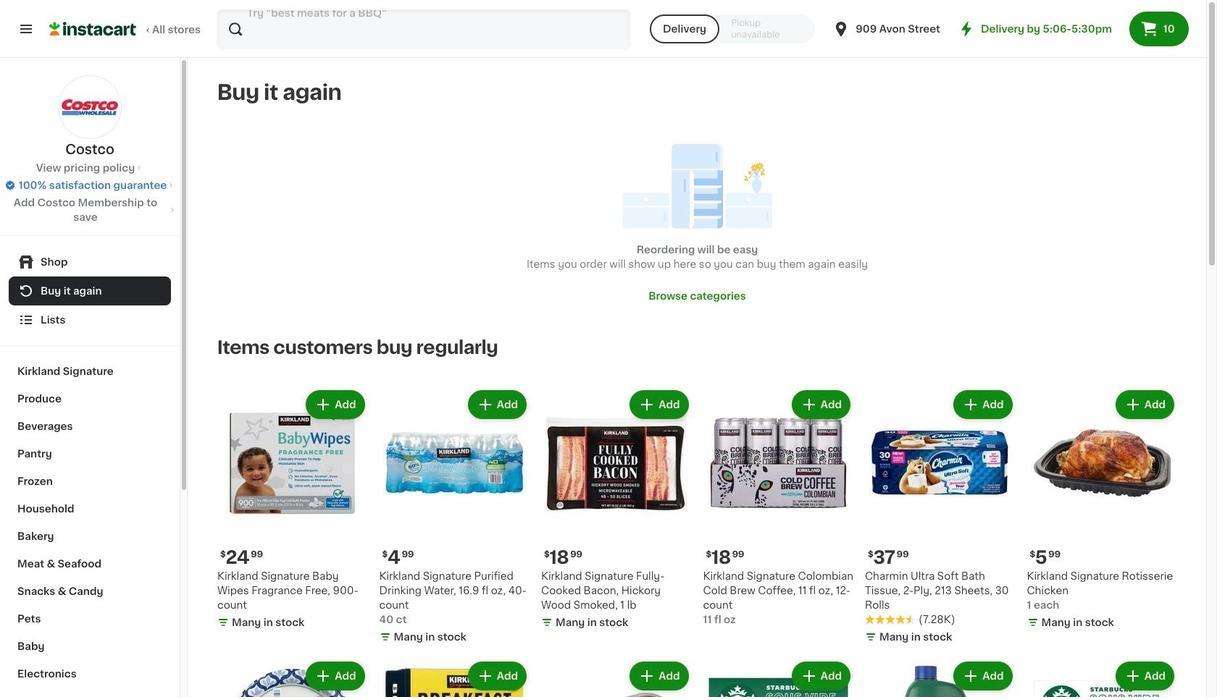 Task type: describe. For each thing, give the bounding box(es) containing it.
costco logo image
[[58, 75, 122, 139]]



Task type: locate. For each thing, give the bounding box(es) containing it.
None search field
[[217, 9, 631, 49]]

instacart logo image
[[49, 20, 136, 38]]

product group
[[217, 388, 368, 633], [379, 388, 530, 648], [541, 388, 692, 633], [703, 388, 854, 628], [865, 388, 1016, 648], [1027, 388, 1178, 633], [217, 659, 368, 698], [379, 659, 530, 698], [541, 659, 692, 698], [703, 659, 854, 698], [865, 659, 1016, 698], [1027, 659, 1178, 698]]

Search field
[[218, 10, 630, 48]]

service type group
[[650, 14, 815, 43]]



Task type: vqa. For each thing, say whether or not it's contained in the screenshot.
Search FIELD
yes



